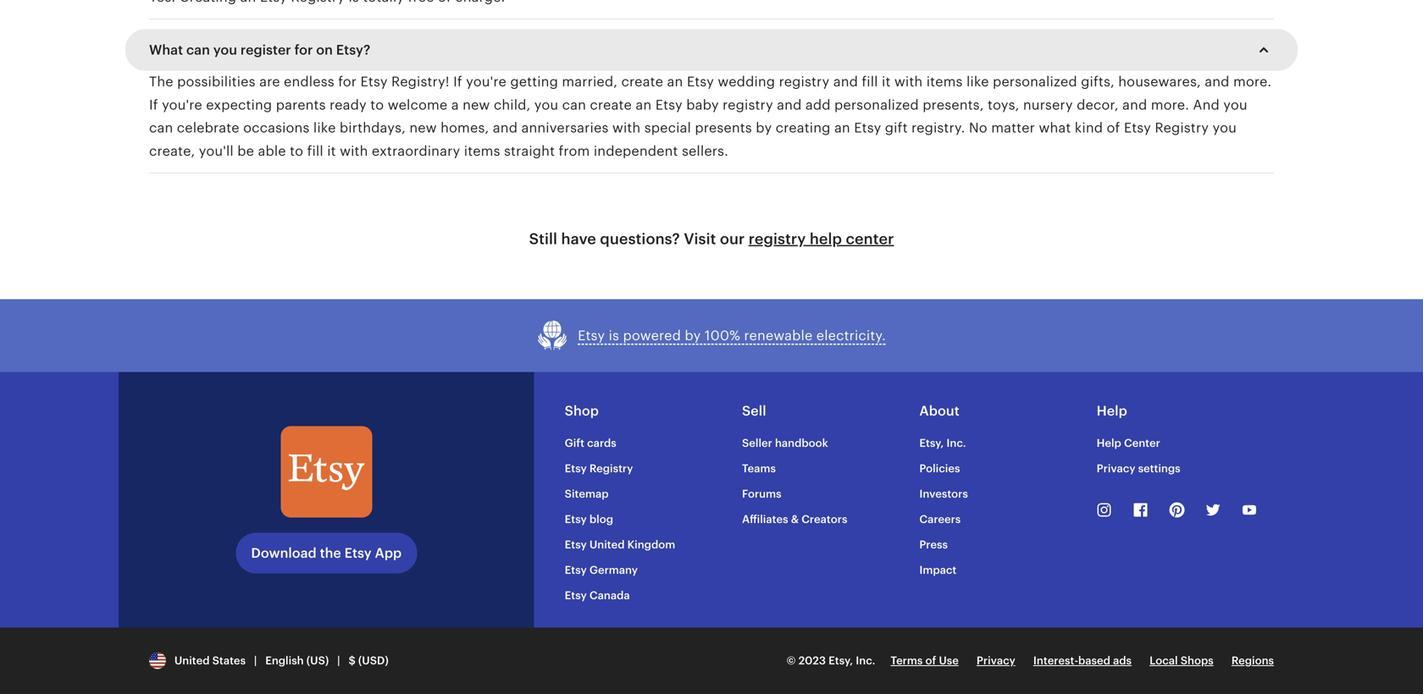 Task type: describe. For each thing, give the bounding box(es) containing it.
from
[[559, 143, 590, 159]]

register
[[241, 43, 291, 58]]

endless
[[284, 74, 335, 90]]

registry inside the possibilities are endless for etsy registry! if you're getting married, create an etsy wedding registry and fill it with items like personalized gifts, housewares, and more. if you're expecting parents ready to welcome a new child, you can create an etsy baby registry and add personalized presents, toys, nursery decor, and more. and you can celebrate occasions like birthdays, new homes, and anniversaries with special presents by creating an etsy gift registry. no matter what kind of etsy registry you create, you'll be able to fill it with extraordinary items straight from independent sellers.
[[1155, 120, 1209, 136]]

of inside the possibilities are endless for etsy registry! if you're getting married, create an etsy wedding registry and fill it with items like personalized gifts, housewares, and more. if you're expecting parents ready to welcome a new child, you can create an etsy baby registry and add personalized presents, toys, nursery decor, and more. and you can celebrate occasions like birthdays, new homes, and anniversaries with special presents by creating an etsy gift registry. no matter what kind of etsy registry you create, you'll be able to fill it with extraordinary items straight from independent sellers.
[[1107, 120, 1121, 136]]

settings
[[1139, 463, 1181, 475]]

etsy, inc.
[[920, 437, 967, 450]]

expecting
[[206, 97, 272, 113]]

canada
[[590, 590, 630, 603]]

blog
[[590, 514, 614, 526]]

are
[[259, 74, 280, 90]]

policies
[[920, 463, 961, 475]]

handbook
[[775, 437, 829, 450]]

what can you register for on etsy? button
[[134, 30, 1290, 70]]

download the etsy app
[[251, 546, 402, 561]]

etsy germany
[[565, 564, 638, 577]]

anniversaries
[[522, 120, 609, 136]]

1 vertical spatial create
[[590, 97, 632, 113]]

matter
[[992, 120, 1036, 136]]

0 horizontal spatial to
[[290, 143, 304, 159]]

etsy right 'kind'
[[1124, 120, 1152, 136]]

you inside dropdown button
[[213, 43, 237, 58]]

1 vertical spatial you're
[[162, 97, 202, 113]]

germany
[[590, 564, 638, 577]]

impact
[[920, 564, 957, 577]]

us image
[[149, 653, 166, 670]]

interest-based ads link
[[1034, 655, 1132, 668]]

1 horizontal spatial new
[[463, 97, 490, 113]]

1 vertical spatial if
[[149, 97, 158, 113]]

1 horizontal spatial united
[[590, 539, 625, 552]]

etsy canada
[[565, 590, 630, 603]]

affiliates
[[742, 514, 789, 526]]

possibilities
[[177, 74, 256, 90]]

teams
[[742, 463, 776, 475]]

1 horizontal spatial if
[[453, 74, 463, 90]]

is
[[609, 328, 620, 344]]

by inside button
[[685, 328, 701, 344]]

help for help
[[1097, 404, 1128, 419]]

1 horizontal spatial it
[[882, 74, 891, 90]]

interest-
[[1034, 655, 1079, 668]]

regions
[[1232, 655, 1275, 668]]

0 vertical spatial with
[[895, 74, 923, 90]]

etsy inside button
[[578, 328, 605, 344]]

help
[[810, 230, 842, 248]]

etsy up 'ready'
[[361, 74, 388, 90]]

gifts,
[[1082, 74, 1115, 90]]

app
[[375, 546, 402, 561]]

©
[[787, 655, 796, 668]]

help center link
[[1097, 437, 1161, 450]]

etsy germany link
[[565, 564, 638, 577]]

still
[[529, 230, 558, 248]]

etsy is powered by 100% renewable electricity.
[[578, 328, 886, 344]]

investors link
[[920, 488, 969, 501]]

united states   |   english (us)   |   $ (usd)
[[169, 655, 389, 668]]

0 vertical spatial etsy,
[[920, 437, 944, 450]]

on
[[316, 43, 333, 58]]

policies link
[[920, 463, 961, 475]]

by inside the possibilities are endless for etsy registry! if you're getting married, create an etsy wedding registry and fill it with items like personalized gifts, housewares, and more. if you're expecting parents ready to welcome a new child, you can create an etsy baby registry and add personalized presents, toys, nursery decor, and more. and you can celebrate occasions like birthdays, new homes, and anniversaries with special presents by creating an etsy gift registry. no matter what kind of etsy registry you create, you'll be able to fill it with extraordinary items straight from independent sellers.
[[756, 120, 772, 136]]

for for register
[[295, 43, 313, 58]]

sitemap
[[565, 488, 609, 501]]

affiliates & creators link
[[742, 514, 848, 526]]

toys,
[[988, 97, 1020, 113]]

ads
[[1114, 655, 1132, 668]]

use
[[939, 655, 959, 668]]

seller handbook link
[[742, 437, 829, 450]]

states
[[212, 655, 246, 668]]

2 vertical spatial an
[[835, 120, 851, 136]]

sellers.
[[682, 143, 729, 159]]

electricity.
[[817, 328, 886, 344]]

gift
[[565, 437, 585, 450]]

privacy settings
[[1097, 463, 1181, 475]]

forums link
[[742, 488, 782, 501]]

gift
[[885, 120, 908, 136]]

$
[[349, 655, 356, 668]]

visit
[[684, 230, 716, 248]]

0 horizontal spatial it
[[327, 143, 336, 159]]

presents,
[[923, 97, 984, 113]]

press
[[920, 539, 948, 552]]

etsy canada link
[[565, 590, 630, 603]]

english
[[265, 655, 304, 668]]

2023
[[799, 655, 826, 668]]

local shops
[[1150, 655, 1214, 668]]

0 horizontal spatial items
[[464, 143, 501, 159]]

forums
[[742, 488, 782, 501]]

0 horizontal spatial new
[[410, 120, 437, 136]]

1 horizontal spatial to
[[371, 97, 384, 113]]

0 horizontal spatial fill
[[307, 143, 324, 159]]

1 horizontal spatial more.
[[1234, 74, 1272, 90]]

getting
[[510, 74, 558, 90]]

1 horizontal spatial an
[[667, 74, 683, 90]]

privacy link
[[977, 655, 1016, 668]]

1 horizontal spatial you're
[[466, 74, 507, 90]]

shop
[[565, 404, 599, 419]]

married,
[[562, 74, 618, 90]]

registry!
[[392, 74, 450, 90]]

have
[[561, 230, 597, 248]]

etsy registry
[[565, 463, 633, 475]]

0 vertical spatial inc.
[[947, 437, 967, 450]]

local
[[1150, 655, 1178, 668]]

2 vertical spatial registry
[[749, 230, 806, 248]]

2 | from the left
[[337, 655, 340, 668]]

etsy left 'canada'
[[565, 590, 587, 603]]

terms of use link
[[891, 655, 959, 668]]



Task type: vqa. For each thing, say whether or not it's contained in the screenshot.
1st off)
no



Task type: locate. For each thing, give the bounding box(es) containing it.
etsy left blog
[[565, 514, 587, 526]]

0 vertical spatial items
[[927, 74, 963, 90]]

items down homes,
[[464, 143, 501, 159]]

can up the create,
[[149, 120, 173, 136]]

child,
[[494, 97, 531, 113]]

can up anniversaries
[[562, 97, 586, 113]]

0 vertical spatial fill
[[862, 74, 879, 90]]

0 horizontal spatial with
[[340, 143, 368, 159]]

our
[[720, 230, 745, 248]]

1 horizontal spatial |
[[337, 655, 340, 668]]

0 vertical spatial if
[[453, 74, 463, 90]]

inc. up the policies link
[[947, 437, 967, 450]]

like up presents,
[[967, 74, 989, 90]]

items up presents,
[[927, 74, 963, 90]]

seller handbook
[[742, 437, 829, 450]]

if
[[453, 74, 463, 90], [149, 97, 158, 113]]

0 horizontal spatial personalized
[[835, 97, 919, 113]]

0 horizontal spatial registry
[[590, 463, 633, 475]]

baby
[[687, 97, 719, 113]]

careers
[[920, 514, 961, 526]]

with up gift
[[895, 74, 923, 90]]

creating
[[776, 120, 831, 136]]

fill
[[862, 74, 879, 90], [307, 143, 324, 159]]

0 vertical spatial help
[[1097, 404, 1128, 419]]

united
[[590, 539, 625, 552], [174, 655, 210, 668]]

gift cards
[[565, 437, 617, 450]]

nursery
[[1024, 97, 1073, 113]]

1 vertical spatial for
[[338, 74, 357, 90]]

0 horizontal spatial etsy,
[[829, 655, 853, 668]]

etsy up etsy canada
[[565, 564, 587, 577]]

1 horizontal spatial fill
[[862, 74, 879, 90]]

(us)
[[307, 655, 329, 668]]

privacy for privacy settings
[[1097, 463, 1136, 475]]

1 vertical spatial of
[[926, 655, 937, 668]]

personalized up gift
[[835, 97, 919, 113]]

1 vertical spatial items
[[464, 143, 501, 159]]

for left "on"
[[295, 43, 313, 58]]

0 horizontal spatial can
[[149, 120, 173, 136]]

gift cards link
[[565, 437, 617, 450]]

straight
[[504, 143, 555, 159]]

can inside dropdown button
[[186, 43, 210, 58]]

1 vertical spatial it
[[327, 143, 336, 159]]

1 vertical spatial fill
[[307, 143, 324, 159]]

0 horizontal spatial united
[[174, 655, 210, 668]]

0 vertical spatial it
[[882, 74, 891, 90]]

0 vertical spatial an
[[667, 74, 683, 90]]

kind
[[1075, 120, 1104, 136]]

&
[[791, 514, 799, 526]]

etsy united kingdom link
[[565, 539, 676, 552]]

0 horizontal spatial if
[[149, 97, 158, 113]]

with up independent
[[613, 120, 641, 136]]

1 | from the left
[[254, 655, 257, 668]]

0 horizontal spatial inc.
[[856, 655, 876, 668]]

privacy for privacy link
[[977, 655, 1016, 668]]

1 horizontal spatial like
[[967, 74, 989, 90]]

etsy blog
[[565, 514, 614, 526]]

for up 'ready'
[[338, 74, 357, 90]]

united right us image
[[174, 655, 210, 668]]

0 vertical spatial personalized
[[993, 74, 1078, 90]]

1 vertical spatial new
[[410, 120, 437, 136]]

2 help from the top
[[1097, 437, 1122, 450]]

0 horizontal spatial like
[[313, 120, 336, 136]]

for
[[295, 43, 313, 58], [338, 74, 357, 90]]

like down 'ready'
[[313, 120, 336, 136]]

etsy down gift
[[565, 463, 587, 475]]

to right able
[[290, 143, 304, 159]]

welcome
[[388, 97, 448, 113]]

and
[[1194, 97, 1220, 113]]

kingdom
[[628, 539, 676, 552]]

1 horizontal spatial etsy,
[[920, 437, 944, 450]]

0 vertical spatial create
[[622, 74, 664, 90]]

you're
[[466, 74, 507, 90], [162, 97, 202, 113]]

1 horizontal spatial with
[[613, 120, 641, 136]]

of right 'kind'
[[1107, 120, 1121, 136]]

0 vertical spatial by
[[756, 120, 772, 136]]

1 vertical spatial can
[[562, 97, 586, 113]]

1 horizontal spatial items
[[927, 74, 963, 90]]

still have questions? visit our registry help center
[[529, 230, 894, 248]]

what can you register for on etsy?
[[149, 43, 371, 58]]

presents
[[695, 120, 752, 136]]

100%
[[705, 328, 741, 344]]

0 vertical spatial new
[[463, 97, 490, 113]]

privacy right the use
[[977, 655, 1016, 668]]

download
[[251, 546, 317, 561]]

1 vertical spatial more.
[[1152, 97, 1190, 113]]

seller
[[742, 437, 773, 450]]

0 vertical spatial more.
[[1234, 74, 1272, 90]]

personalized up nursery
[[993, 74, 1078, 90]]

questions?
[[600, 230, 680, 248]]

of left the use
[[926, 655, 937, 668]]

you up possibilities
[[213, 43, 237, 58]]

0 vertical spatial registry
[[1155, 120, 1209, 136]]

you down getting
[[535, 97, 559, 113]]

create
[[622, 74, 664, 90], [590, 97, 632, 113]]

for for endless
[[338, 74, 357, 90]]

extraordinary
[[372, 143, 460, 159]]

an
[[667, 74, 683, 90], [636, 97, 652, 113], [835, 120, 851, 136]]

1 vertical spatial registry
[[723, 97, 774, 113]]

1 horizontal spatial of
[[1107, 120, 1121, 136]]

1 vertical spatial etsy,
[[829, 655, 853, 668]]

impact link
[[920, 564, 957, 577]]

it down 'ready'
[[327, 143, 336, 159]]

birthdays,
[[340, 120, 406, 136]]

1 horizontal spatial can
[[186, 43, 210, 58]]

0 vertical spatial privacy
[[1097, 463, 1136, 475]]

help for help center
[[1097, 437, 1122, 450]]

1 vertical spatial help
[[1097, 437, 1122, 450]]

affiliates & creators
[[742, 514, 848, 526]]

0 horizontal spatial for
[[295, 43, 313, 58]]

help center
[[1097, 437, 1161, 450]]

| right states
[[254, 655, 257, 668]]

you down and
[[1213, 120, 1237, 136]]

inc.
[[947, 437, 967, 450], [856, 655, 876, 668]]

registry down and
[[1155, 120, 1209, 136]]

create down married,
[[590, 97, 632, 113]]

privacy down help center link
[[1097, 463, 1136, 475]]

0 horizontal spatial by
[[685, 328, 701, 344]]

1 horizontal spatial registry
[[1155, 120, 1209, 136]]

etsy up special on the left of the page
[[656, 97, 683, 113]]

1 vertical spatial with
[[613, 120, 641, 136]]

celebrate
[[177, 120, 240, 136]]

the
[[320, 546, 341, 561]]

sell
[[742, 404, 767, 419]]

careers link
[[920, 514, 961, 526]]

registry right our
[[749, 230, 806, 248]]

1 vertical spatial united
[[174, 655, 210, 668]]

registry down cards
[[590, 463, 633, 475]]

sitemap link
[[565, 488, 609, 501]]

if down "the"
[[149, 97, 158, 113]]

0 horizontal spatial of
[[926, 655, 937, 668]]

special
[[645, 120, 691, 136]]

0 vertical spatial you're
[[466, 74, 507, 90]]

0 vertical spatial like
[[967, 74, 989, 90]]

0 horizontal spatial you're
[[162, 97, 202, 113]]

1 vertical spatial to
[[290, 143, 304, 159]]

1 horizontal spatial for
[[338, 74, 357, 90]]

registry help center link
[[749, 230, 894, 248]]

housewares,
[[1119, 74, 1202, 90]]

a
[[451, 97, 459, 113]]

with down birthdays,
[[340, 143, 368, 159]]

cards
[[587, 437, 617, 450]]

create right married,
[[622, 74, 664, 90]]

of
[[1107, 120, 1121, 136], [926, 655, 937, 668]]

it up gift
[[882, 74, 891, 90]]

0 horizontal spatial |
[[254, 655, 257, 668]]

etsy registry link
[[565, 463, 633, 475]]

help left center
[[1097, 437, 1122, 450]]

be
[[238, 143, 254, 159]]

you right and
[[1224, 97, 1248, 113]]

1 horizontal spatial personalized
[[993, 74, 1078, 90]]

registry up add
[[779, 74, 830, 90]]

homes,
[[441, 120, 489, 136]]

download the etsy app link
[[236, 533, 417, 574]]

etsy down etsy blog link
[[565, 539, 587, 552]]

0 vertical spatial can
[[186, 43, 210, 58]]

you're down "the"
[[162, 97, 202, 113]]

etsy left is
[[578, 328, 605, 344]]

1 vertical spatial by
[[685, 328, 701, 344]]

etsy inside "link"
[[345, 546, 372, 561]]

2 horizontal spatial can
[[562, 97, 586, 113]]

0 vertical spatial united
[[590, 539, 625, 552]]

you're up child,
[[466, 74, 507, 90]]

etsy, right 2023
[[829, 655, 853, 668]]

investors
[[920, 488, 969, 501]]

0 vertical spatial registry
[[779, 74, 830, 90]]

united down blog
[[590, 539, 625, 552]]

by left creating
[[756, 120, 772, 136]]

1 vertical spatial like
[[313, 120, 336, 136]]

privacy settings link
[[1097, 463, 1181, 475]]

the
[[149, 74, 173, 90]]

inc. left terms
[[856, 655, 876, 668]]

terms of use
[[891, 655, 959, 668]]

1 vertical spatial an
[[636, 97, 652, 113]]

for inside dropdown button
[[295, 43, 313, 58]]

1 help from the top
[[1097, 404, 1128, 419]]

registry down wedding
[[723, 97, 774, 113]]

if up 'a'
[[453, 74, 463, 90]]

new
[[463, 97, 490, 113], [410, 120, 437, 136]]

help up help center link
[[1097, 404, 1128, 419]]

no
[[969, 120, 988, 136]]

registry
[[779, 74, 830, 90], [723, 97, 774, 113], [749, 230, 806, 248]]

interest-based ads
[[1034, 655, 1132, 668]]

2 vertical spatial can
[[149, 120, 173, 136]]

new down welcome
[[410, 120, 437, 136]]

parents
[[276, 97, 326, 113]]

1 vertical spatial registry
[[590, 463, 633, 475]]

1 horizontal spatial inc.
[[947, 437, 967, 450]]

ready
[[330, 97, 367, 113]]

1 horizontal spatial by
[[756, 120, 772, 136]]

new right 'a'
[[463, 97, 490, 113]]

(usd)
[[358, 655, 389, 668]]

decor,
[[1077, 97, 1119, 113]]

2 vertical spatial with
[[340, 143, 368, 159]]

© 2023 etsy, inc.
[[787, 655, 876, 668]]

1 horizontal spatial privacy
[[1097, 463, 1136, 475]]

etsy up "baby"
[[687, 74, 714, 90]]

| left $
[[337, 655, 340, 668]]

etsy?
[[336, 43, 371, 58]]

0 horizontal spatial an
[[636, 97, 652, 113]]

like
[[967, 74, 989, 90], [313, 120, 336, 136]]

0 horizontal spatial privacy
[[977, 655, 1016, 668]]

by left 100%
[[685, 328, 701, 344]]

|
[[254, 655, 257, 668], [337, 655, 340, 668]]

create,
[[149, 143, 195, 159]]

can right what
[[186, 43, 210, 58]]

1 vertical spatial inc.
[[856, 655, 876, 668]]

etsy, up the policies link
[[920, 437, 944, 450]]

2 horizontal spatial an
[[835, 120, 851, 136]]

to up birthdays,
[[371, 97, 384, 113]]

1 vertical spatial personalized
[[835, 97, 919, 113]]

0 vertical spatial for
[[295, 43, 313, 58]]

0 horizontal spatial more.
[[1152, 97, 1190, 113]]

0 vertical spatial of
[[1107, 120, 1121, 136]]

2 horizontal spatial with
[[895, 74, 923, 90]]

etsy right the
[[345, 546, 372, 561]]

add
[[806, 97, 831, 113]]

for inside the possibilities are endless for etsy registry! if you're getting married, create an etsy wedding registry and fill it with items like personalized gifts, housewares, and more. if you're expecting parents ready to welcome a new child, you can create an etsy baby registry and add personalized presents, toys, nursery decor, and more. and you can celebrate occasions like birthdays, new homes, and anniversaries with special presents by creating an etsy gift registry. no matter what kind of etsy registry you create, you'll be able to fill it with extraordinary items straight from independent sellers.
[[338, 74, 357, 90]]

0 vertical spatial to
[[371, 97, 384, 113]]

occasions
[[243, 120, 310, 136]]

etsy left gift
[[854, 120, 882, 136]]

1 vertical spatial privacy
[[977, 655, 1016, 668]]

based
[[1079, 655, 1111, 668]]

press link
[[920, 539, 948, 552]]



